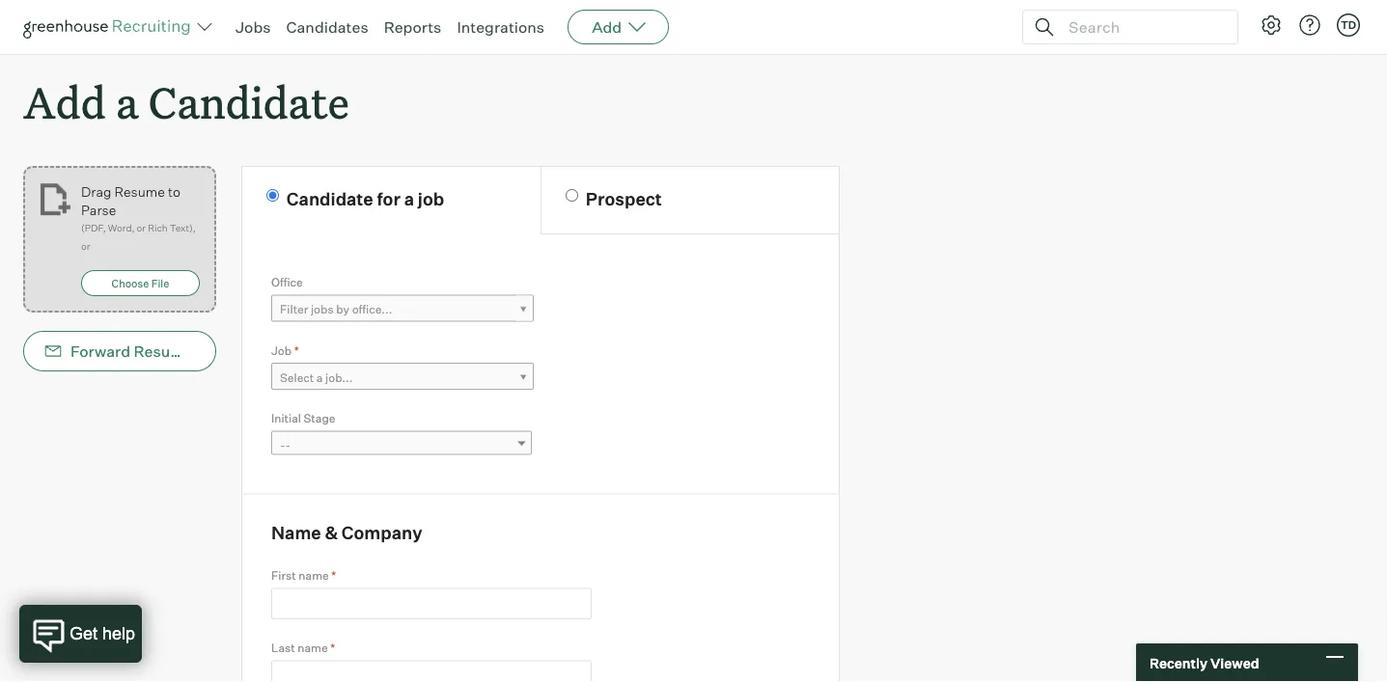 Task type: locate. For each thing, give the bounding box(es) containing it.
(pdf,
[[81, 222, 106, 234]]

job
[[418, 188, 444, 210]]

a left the job... at the left
[[316, 370, 323, 385]]

office
[[271, 275, 303, 290]]

name for last
[[298, 641, 328, 656]]

add
[[592, 17, 622, 37], [23, 73, 106, 130]]

jobs link
[[236, 17, 271, 37]]

forward resume via email
[[70, 342, 261, 361]]

jobs
[[236, 17, 271, 37]]

*
[[294, 343, 299, 358], [331, 569, 336, 583], [330, 641, 335, 656]]

email
[[220, 342, 261, 361]]

a inside select a job... link
[[316, 370, 323, 385]]

1 vertical spatial a
[[404, 188, 414, 210]]

Candidate for a job radio
[[266, 189, 279, 202]]

* right the last
[[330, 641, 335, 656]]

resume inside forward resume via email button
[[134, 342, 193, 361]]

prospect
[[586, 188, 662, 210]]

initial
[[271, 411, 301, 426]]

0 vertical spatial a
[[116, 73, 138, 130]]

a down greenhouse recruiting image
[[116, 73, 138, 130]]

0 horizontal spatial a
[[116, 73, 138, 130]]

-- link
[[271, 431, 532, 459]]

filter jobs by office... link
[[271, 295, 534, 323]]

1 horizontal spatial add
[[592, 17, 622, 37]]

text),
[[170, 222, 196, 234]]

0 horizontal spatial add
[[23, 73, 106, 130]]

drag resume to parse (pdf, word, or rich text), or
[[81, 183, 196, 253]]

select
[[280, 370, 314, 385]]

-
[[280, 438, 285, 453], [285, 438, 290, 453]]

or
[[137, 222, 146, 234], [81, 241, 90, 253]]

0 vertical spatial name
[[299, 569, 329, 583]]

last name *
[[271, 641, 335, 656]]

* right job
[[294, 343, 299, 358]]

name
[[299, 569, 329, 583], [298, 641, 328, 656]]

resume left via
[[134, 342, 193, 361]]

resume for forward
[[134, 342, 193, 361]]

1 vertical spatial resume
[[134, 342, 193, 361]]

td button
[[1337, 14, 1360, 37]]

0 vertical spatial *
[[294, 343, 299, 358]]

name
[[271, 522, 321, 544]]

resume left to
[[114, 183, 165, 200]]

1 vertical spatial or
[[81, 241, 90, 253]]

name & company
[[271, 522, 422, 544]]

0 vertical spatial or
[[137, 222, 146, 234]]

integrations
[[457, 17, 545, 37]]

2 vertical spatial a
[[316, 370, 323, 385]]

file
[[151, 277, 169, 290]]

&
[[325, 522, 338, 544]]

1 vertical spatial *
[[331, 569, 336, 583]]

None text field
[[271, 589, 592, 620]]

candidate down the jobs
[[148, 73, 349, 130]]

1 vertical spatial add
[[23, 73, 106, 130]]

--
[[280, 438, 290, 453]]

integrations link
[[457, 17, 545, 37]]

word,
[[108, 222, 135, 234]]

candidate for a job
[[287, 188, 444, 210]]

resume inside 'drag resume to parse (pdf, word, or rich text), or'
[[114, 183, 165, 200]]

* down &
[[331, 569, 336, 583]]

name right the last
[[298, 641, 328, 656]]

viewed
[[1210, 655, 1259, 672]]

or down (pdf,
[[81, 241, 90, 253]]

reports
[[384, 17, 442, 37]]

2 vertical spatial *
[[330, 641, 335, 656]]

0 vertical spatial add
[[592, 17, 622, 37]]

greenhouse recruiting image
[[23, 15, 197, 39]]

a
[[116, 73, 138, 130], [404, 188, 414, 210], [316, 370, 323, 385]]

0 vertical spatial resume
[[114, 183, 165, 200]]

resume
[[114, 183, 165, 200], [134, 342, 193, 361]]

add button
[[568, 10, 669, 44]]

stage
[[304, 411, 335, 426]]

select a job...
[[280, 370, 353, 385]]

to
[[168, 183, 180, 200]]

candidate right the candidate for a job option
[[287, 188, 373, 210]]

last
[[271, 641, 295, 656]]

add inside popup button
[[592, 17, 622, 37]]

recently viewed
[[1150, 655, 1259, 672]]

a right for
[[404, 188, 414, 210]]

None text field
[[271, 661, 592, 682]]

candidate
[[148, 73, 349, 130], [287, 188, 373, 210]]

or left rich
[[137, 222, 146, 234]]

Search text field
[[1064, 13, 1220, 41]]

1 vertical spatial name
[[298, 641, 328, 656]]

recently
[[1150, 655, 1208, 672]]

resume for drag
[[114, 183, 165, 200]]

forward
[[70, 342, 130, 361]]

by
[[336, 302, 349, 317]]

job *
[[271, 343, 299, 358]]

1 horizontal spatial a
[[316, 370, 323, 385]]

choose file
[[112, 277, 169, 290]]

add for add
[[592, 17, 622, 37]]

add for add a candidate
[[23, 73, 106, 130]]

name right first
[[299, 569, 329, 583]]



Task type: vqa. For each thing, say whether or not it's contained in the screenshot.
Drag in the top left of the page
yes



Task type: describe. For each thing, give the bounding box(es) containing it.
add a candidate
[[23, 73, 349, 130]]

2 - from the left
[[285, 438, 290, 453]]

initial stage
[[271, 411, 335, 426]]

a for candidate
[[116, 73, 138, 130]]

a for job...
[[316, 370, 323, 385]]

0 horizontal spatial or
[[81, 241, 90, 253]]

drag
[[81, 183, 111, 200]]

forward resume via email button
[[23, 331, 261, 372]]

reports link
[[384, 17, 442, 37]]

jobs
[[311, 302, 334, 317]]

parse
[[81, 201, 116, 218]]

2 horizontal spatial a
[[404, 188, 414, 210]]

office...
[[352, 302, 392, 317]]

1 - from the left
[[280, 438, 285, 453]]

* for last name *
[[330, 641, 335, 656]]

rich
[[148, 222, 168, 234]]

via
[[196, 342, 217, 361]]

candidates link
[[286, 17, 368, 37]]

choose
[[112, 277, 149, 290]]

select a job... link
[[271, 363, 534, 391]]

for
[[377, 188, 401, 210]]

name for first
[[299, 569, 329, 583]]

filter jobs by office...
[[280, 302, 392, 317]]

job...
[[325, 370, 353, 385]]

Prospect radio
[[566, 189, 578, 202]]

1 horizontal spatial or
[[137, 222, 146, 234]]

td button
[[1333, 10, 1364, 41]]

1 vertical spatial candidate
[[287, 188, 373, 210]]

candidates
[[286, 17, 368, 37]]

company
[[342, 522, 422, 544]]

first name *
[[271, 569, 336, 583]]

0 vertical spatial candidate
[[148, 73, 349, 130]]

td
[[1341, 18, 1356, 31]]

first
[[271, 569, 296, 583]]

configure image
[[1260, 14, 1283, 37]]

filter
[[280, 302, 308, 317]]

* for first name *
[[331, 569, 336, 583]]

job
[[271, 343, 292, 358]]



